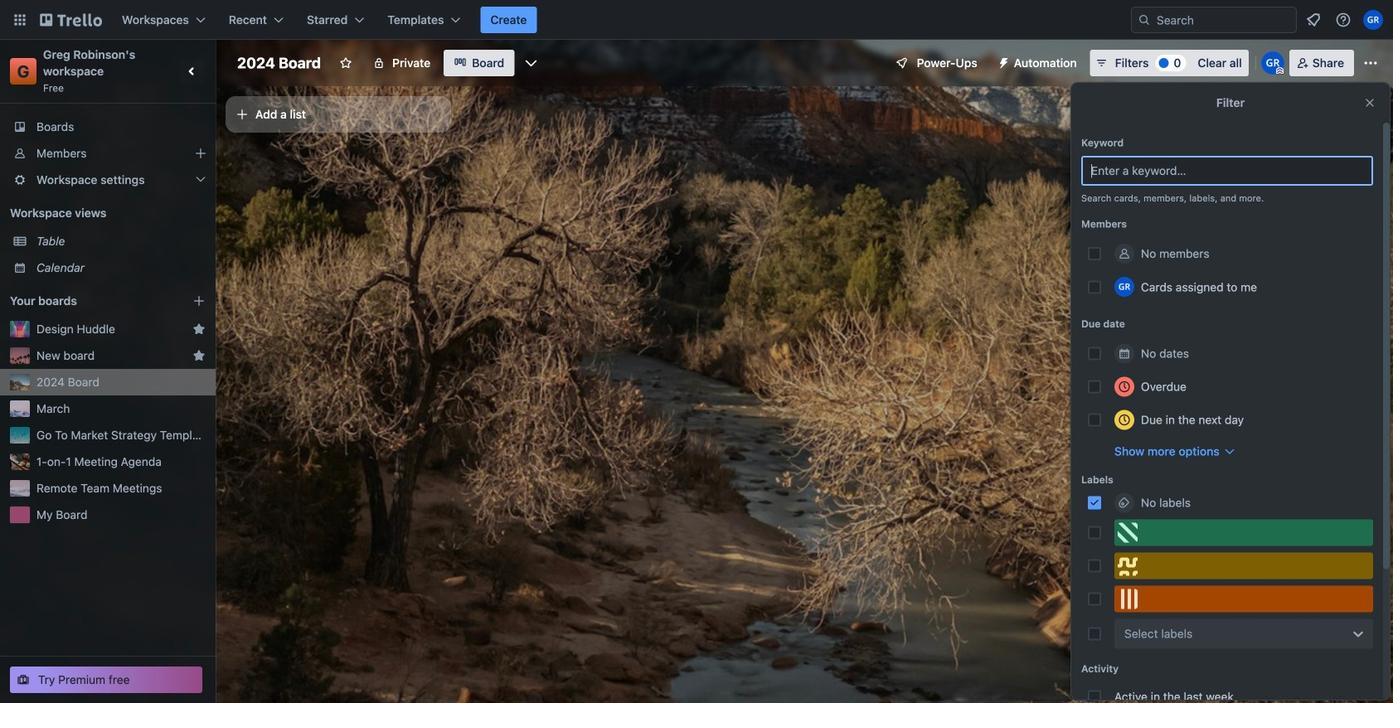 Task type: describe. For each thing, give the bounding box(es) containing it.
color: green, title: none element
[[1115, 520, 1374, 546]]

0 horizontal spatial greg robinson (gregrobinson96) image
[[1261, 51, 1285, 75]]

close popover image
[[1364, 96, 1377, 109]]

greg robinson (gregrobinson96) image
[[1115, 277, 1135, 297]]

color: orange, title: none element
[[1115, 586, 1374, 613]]

Search field
[[1151, 8, 1296, 32]]

primary element
[[0, 0, 1393, 40]]

show menu image
[[1363, 55, 1379, 71]]

back to home image
[[40, 7, 102, 33]]

0 notifications image
[[1304, 10, 1324, 30]]

your boards with 8 items element
[[10, 291, 168, 311]]

customize views image
[[523, 55, 539, 71]]

1 horizontal spatial greg robinson (gregrobinson96) image
[[1364, 10, 1383, 30]]

2 starred icon image from the top
[[192, 349, 206, 362]]

this member is an admin of this board. image
[[1276, 67, 1284, 75]]

search image
[[1138, 13, 1151, 27]]

Board name text field
[[229, 50, 329, 76]]

open information menu image
[[1335, 12, 1352, 28]]



Task type: locate. For each thing, give the bounding box(es) containing it.
greg robinson (gregrobinson96) image right open information menu icon
[[1364, 10, 1383, 30]]

color: yellow, title: none element
[[1115, 553, 1374, 579]]

1 vertical spatial greg robinson (gregrobinson96) image
[[1261, 51, 1285, 75]]

greg robinson (gregrobinson96) image
[[1364, 10, 1383, 30], [1261, 51, 1285, 75]]

greg robinson (gregrobinson96) image down search field
[[1261, 51, 1285, 75]]

Enter a keyword… text field
[[1082, 156, 1374, 186]]

star or unstar board image
[[339, 56, 353, 70]]

starred icon image
[[192, 323, 206, 336], [192, 349, 206, 362]]

0 vertical spatial starred icon image
[[192, 323, 206, 336]]

add board image
[[192, 294, 206, 308]]

1 starred icon image from the top
[[192, 323, 206, 336]]

sm image
[[991, 50, 1014, 73]]

0 vertical spatial greg robinson (gregrobinson96) image
[[1364, 10, 1383, 30]]

workspace navigation collapse icon image
[[181, 60, 204, 83]]

1 vertical spatial starred icon image
[[192, 349, 206, 362]]



Task type: vqa. For each thing, say whether or not it's contained in the screenshot.
bottommost Starred Icon
yes



